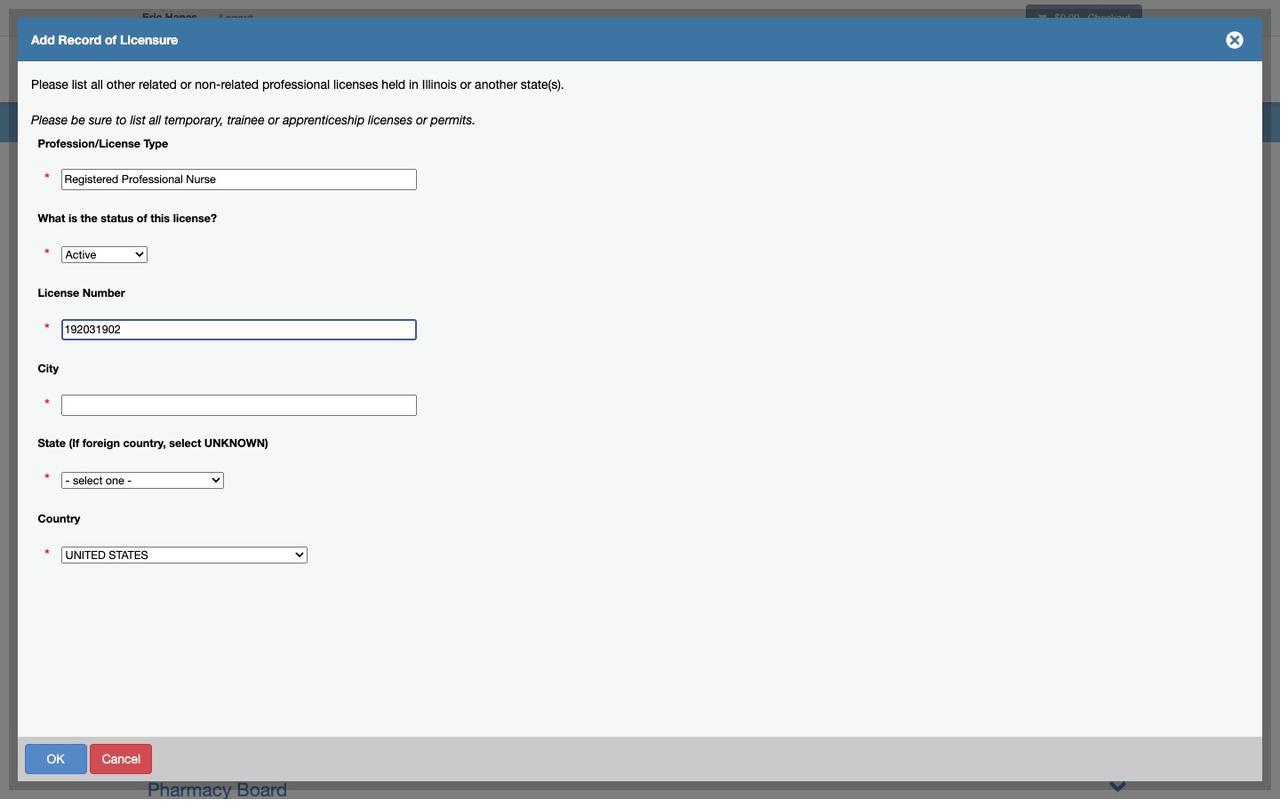 Task type: vqa. For each thing, say whether or not it's contained in the screenshot.
checkbox
no



Task type: locate. For each thing, give the bounding box(es) containing it.
0 vertical spatial in
[[409, 77, 419, 92]]

32. please list all other related or non-related professional licenses held in illinois or another state(s).
[[225, 128, 760, 141]]

application inside registered nurse(rn) application instructions
[[44, 101, 107, 115]]

location
[[104, 544, 152, 559]]

nursing down permit
[[148, 524, 212, 545]]

my account
[[930, 65, 1001, 77]]

please right the 32.
[[243, 128, 279, 141]]

apprenticeship for professional
[[469, 160, 549, 173]]

5 * from the top
[[44, 471, 50, 489]]

1 horizontal spatial trainee
[[415, 160, 452, 173]]

1 vertical spatial professional
[[467, 128, 533, 141]]

record
[[58, 32, 101, 47], [218, 77, 258, 92], [44, 744, 85, 758]]

other
[[107, 77, 135, 92], [316, 128, 344, 141]]

application
[[44, 101, 107, 115], [44, 191, 107, 205]]

professional
[[262, 77, 330, 92], [467, 128, 533, 141]]

license?
[[173, 212, 217, 225]]

1 vertical spatial non-
[[402, 128, 427, 141]]

1 horizontal spatial permits.
[[613, 160, 657, 173]]

0 vertical spatial state(s).
[[521, 77, 565, 92]]

application up is
[[44, 191, 107, 205]]

1 vertical spatial record
[[218, 77, 258, 92]]

apn)
[[373, 524, 415, 545]]

1 vertical spatial sure
[[280, 160, 303, 173]]

0 vertical spatial another
[[475, 77, 517, 92]]

0 horizontal spatial to
[[116, 113, 127, 127]]

1 horizontal spatial professional
[[467, 128, 533, 141]]

2 vertical spatial licensure
[[103, 744, 156, 758]]

name change
[[44, 454, 124, 468]]

0 horizontal spatial held
[[382, 77, 406, 92]]

party
[[44, 254, 74, 269]]

held
[[382, 77, 406, 92], [583, 128, 606, 141]]

0 vertical spatial be
[[71, 113, 85, 127]]

* down city
[[44, 396, 50, 413]]

1 vertical spatial state(s).
[[718, 128, 760, 141]]

& right lpn
[[356, 524, 368, 545]]

1 vertical spatial permits.
[[613, 160, 657, 173]]

illinois
[[422, 77, 457, 92], [621, 128, 656, 141]]

home link
[[856, 40, 916, 102]]

0 horizontal spatial non-
[[195, 77, 221, 92]]

to up the profession/license type
[[116, 113, 127, 127]]

0 vertical spatial apprenticeship
[[283, 113, 365, 127]]

trainee for related
[[227, 113, 265, 127]]

contact
[[77, 254, 121, 269]]

authorization for third- party contact
[[44, 237, 173, 269]]

barber,
[[148, 318, 207, 340]]

(if
[[69, 437, 79, 450]]

security,
[[237, 377, 308, 398]]

0 vertical spatial licensure
[[120, 32, 178, 47]]

country,
[[123, 437, 166, 450]]

temporary, for related
[[354, 160, 412, 173]]

contractor
[[479, 377, 569, 398]]

trainee up the 32.
[[227, 113, 265, 127]]

accounting board architecture board
[[148, 230, 304, 281]]

* down name
[[44, 471, 50, 489]]

1 horizontal spatial in
[[609, 128, 618, 141]]

military
[[44, 146, 85, 160]]

licenses
[[333, 77, 378, 92], [368, 113, 413, 127], [536, 128, 580, 141], [552, 160, 596, 173]]

the
[[81, 212, 98, 225]]

1 vertical spatial application
[[44, 191, 107, 205]]

please list all other related or non-related professional licenses held in illinois or another state(s).
[[31, 77, 565, 92]]

birth
[[88, 408, 115, 422]]

0 horizontal spatial temporary,
[[165, 113, 224, 127]]

license number
[[38, 287, 125, 300]]

sure down please list all other related or non-related professional licenses held in illinois or another state(s). at the top left of the page
[[280, 160, 303, 173]]

1 horizontal spatial be
[[263, 160, 276, 173]]

0 vertical spatial to
[[116, 113, 127, 127]]

registered
[[31, 32, 111, 47]]

application down registered on the top of the page
[[44, 101, 107, 115]]

public and mailing addresses
[[44, 300, 147, 332]]

* down public
[[44, 321, 50, 338]]

add
[[31, 32, 55, 47]]

1 horizontal spatial to
[[306, 160, 317, 173]]

to down please list all other related or non-related professional licenses held in illinois or another state(s). at the top left of the page
[[306, 160, 317, 173]]

account
[[949, 65, 1001, 77]]

be down please list all other related or non-related professional licenses held in illinois or another state(s). at the top left of the page
[[263, 160, 276, 173]]

1 application from the top
[[44, 101, 107, 115]]

other up 'instructions'
[[107, 77, 135, 92]]

occupational
[[148, 750, 259, 771]]

0 horizontal spatial apprenticeship
[[283, 113, 365, 127]]

License Number text field
[[61, 320, 417, 341]]

technology
[[468, 318, 563, 340]]

1 horizontal spatial held
[[583, 128, 606, 141]]

nursing left permit
[[107, 499, 150, 513]]

1 vertical spatial in
[[609, 128, 618, 141]]

1 vertical spatial please be sure to list all temporary, trainee or apprenticeship licenses or permits.
[[225, 160, 657, 173]]

please be sure to list all temporary, trainee or apprenticeship licenses or permits. for related
[[31, 113, 476, 127]]

& left 'surgeon'
[[364, 465, 376, 486]]

1 horizontal spatial illinois
[[621, 128, 656, 141]]

0 horizontal spatial state(s).
[[521, 77, 565, 92]]

* down military
[[44, 170, 50, 188]]

shopping cart image
[[1038, 13, 1047, 23]]

1 vertical spatial to
[[306, 160, 317, 173]]

online services
[[1029, 65, 1124, 77]]

0 vertical spatial therapy
[[229, 436, 296, 457]]

apprenticeship down please list all other related or non-related professional licenses held in illinois or another state(s). at the top left of the page
[[283, 113, 365, 127]]

0 vertical spatial trainee
[[227, 113, 265, 127]]

0 horizontal spatial trainee
[[227, 113, 265, 127]]

application method
[[44, 191, 153, 205]]

be up 'profession/license'
[[71, 113, 85, 127]]

chevron down image
[[1109, 776, 1128, 795]]

1 vertical spatial another
[[673, 128, 715, 141]]

1 vertical spatial trainee
[[415, 160, 452, 173]]

0 horizontal spatial permits.
[[431, 113, 476, 127]]

temporary,
[[165, 113, 224, 127], [354, 160, 412, 173]]

of
[[105, 32, 117, 47], [262, 77, 273, 92], [137, 212, 147, 225], [74, 408, 85, 422], [88, 744, 99, 758]]

0 vertical spatial held
[[382, 77, 406, 92]]

0 horizontal spatial record of licensure
[[44, 744, 156, 758]]

0 vertical spatial record of licensure
[[218, 77, 330, 92]]

1 vertical spatial other
[[316, 128, 344, 141]]

0 vertical spatial sure
[[89, 113, 112, 127]]

* down the what on the top left
[[44, 245, 50, 263]]

* down country
[[44, 546, 50, 564]]

apprenticeship down the 32. please list all other related or non-related professional licenses held in illinois or another state(s).
[[469, 160, 549, 173]]

trainee
[[227, 113, 265, 127], [415, 160, 452, 173]]

0 vertical spatial other
[[107, 77, 135, 92]]

1 horizontal spatial apprenticeship
[[469, 160, 549, 173]]

sure
[[89, 113, 112, 127], [280, 160, 303, 173]]

0 horizontal spatial sure
[[89, 113, 112, 127]]

1 vertical spatial temporary,
[[354, 160, 412, 173]]

0 vertical spatial temporary,
[[165, 113, 224, 127]]

0 vertical spatial professional
[[262, 77, 330, 92]]

1 vertical spatial be
[[263, 160, 276, 173]]

limited liability company link
[[148, 406, 364, 428]]

0 vertical spatial please be sure to list all temporary, trainee or apprenticeship licenses or permits.
[[31, 113, 476, 127]]

please be sure to list all temporary, trainee or apprenticeship licenses or permits.
[[31, 113, 476, 127], [225, 160, 657, 173]]

or
[[180, 77, 192, 92], [460, 77, 472, 92], [268, 113, 279, 127], [416, 113, 428, 127], [388, 128, 399, 141], [659, 128, 670, 141], [455, 160, 466, 173], [599, 160, 610, 173]]

detective, security, fingerprint & alarm contractor board limited liability company massage therapy board medical board (physician & surgeon & chiropractor)
[[148, 377, 625, 486]]

other down please list all other related or non-related professional licenses held in illinois or another state(s). at the top left of the page
[[316, 128, 344, 141]]

sure up the profession/license type
[[89, 113, 112, 127]]

0 vertical spatial application
[[44, 101, 107, 115]]

record of licensure
[[218, 77, 330, 92], [44, 744, 156, 758]]

massage
[[148, 436, 223, 457]]

0 horizontal spatial be
[[71, 113, 85, 127]]

1 horizontal spatial state(s).
[[718, 128, 760, 141]]

0 vertical spatial nursing
[[107, 499, 150, 513]]

barber, cosmetology, esthetics & nail technology board
[[148, 318, 619, 340]]

therapy
[[229, 436, 296, 457], [264, 750, 332, 771]]

close window image
[[1221, 26, 1250, 54], [1221, 26, 1250, 54]]

non-
[[195, 77, 221, 92], [402, 128, 427, 141]]

0 vertical spatial permits.
[[431, 113, 476, 127]]

Profession/License Type text field
[[61, 169, 417, 191]]

all
[[91, 77, 103, 92], [149, 113, 161, 127], [301, 128, 313, 141], [339, 160, 351, 173]]

barber, cosmetology, esthetics & nail technology board link
[[148, 318, 619, 340]]

0 vertical spatial illinois
[[422, 77, 457, 92]]

None button
[[24, 744, 87, 774], [90, 744, 152, 774], [225, 744, 296, 774], [299, 744, 348, 774], [1132, 744, 1243, 774], [24, 744, 87, 774], [90, 744, 152, 774], [225, 744, 296, 774], [299, 744, 348, 774], [1132, 744, 1243, 774]]

1 horizontal spatial temporary,
[[354, 160, 412, 173]]

1 horizontal spatial sure
[[280, 160, 303, 173]]

and
[[83, 300, 104, 314]]

1 vertical spatial apprenticeship
[[469, 160, 549, 173]]

0 horizontal spatial in
[[409, 77, 419, 92]]

1 horizontal spatial other
[[316, 128, 344, 141]]

change
[[81, 454, 124, 468]]

state
[[38, 437, 66, 450]]

hanes
[[165, 11, 197, 24]]

3 * from the top
[[44, 321, 50, 338]]

list
[[72, 77, 87, 92], [130, 113, 146, 127], [282, 128, 298, 141], [320, 160, 336, 173]]

illinois department of financial and professional regulation image
[[133, 40, 539, 97]]

board
[[248, 230, 298, 252], [253, 260, 304, 281], [569, 318, 619, 340], [574, 377, 625, 398], [302, 436, 352, 457], [219, 465, 269, 486], [217, 524, 268, 545], [337, 750, 387, 771]]

related
[[139, 77, 177, 92], [221, 77, 259, 92], [348, 128, 385, 141], [427, 128, 464, 141]]

please be sure to list all temporary, trainee or apprenticeship licenses or permits. up the 32.
[[31, 113, 476, 127]]

please be sure to list all temporary, trainee or apprenticeship licenses or permits. down the 32. please list all other related or non-related professional licenses held in illinois or another state(s).
[[225, 160, 657, 173]]

military status
[[44, 146, 124, 160]]

trainee down the 32. please list all other related or non-related professional licenses held in illinois or another state(s).
[[415, 160, 452, 173]]

fingerprint
[[314, 377, 404, 398]]

&
[[414, 318, 426, 340], [409, 377, 421, 398], [364, 465, 376, 486], [456, 465, 468, 486], [356, 524, 368, 545]]

0 vertical spatial record
[[58, 32, 101, 47]]

sure for list
[[280, 160, 303, 173]]

services
[[1071, 65, 1121, 77]]

unknown)
[[204, 437, 268, 450]]

apprenticeship
[[283, 113, 365, 127], [469, 160, 549, 173]]

company
[[283, 406, 364, 428]]



Task type: describe. For each thing, give the bounding box(es) containing it.
online
[[1029, 65, 1068, 77]]

2 vertical spatial record
[[44, 744, 85, 758]]

personal
[[44, 363, 93, 377]]

public
[[44, 300, 79, 314]]

cosmetology,
[[213, 318, 328, 340]]

this
[[150, 212, 170, 225]]

permits. for or
[[431, 113, 476, 127]]

instructions
[[110, 101, 175, 115]]

date
[[44, 408, 71, 422]]

nursing board (rn, lpn & apn) link
[[148, 524, 415, 545]]

permit
[[153, 499, 190, 513]]

0 horizontal spatial another
[[475, 77, 517, 92]]

architecture board link
[[148, 260, 304, 281]]

massage therapy board link
[[148, 436, 352, 457]]

education location
[[44, 544, 152, 559]]

select
[[169, 437, 201, 450]]

what
[[38, 212, 65, 225]]

0 horizontal spatial professional
[[262, 77, 330, 92]]

temporary nursing permit
[[44, 499, 190, 513]]

& left nail
[[414, 318, 426, 340]]

4 * from the top
[[44, 396, 50, 413]]

& left 'alarm'
[[409, 377, 421, 398]]

detective, security, fingerprint & alarm contractor board link
[[148, 377, 625, 398]]

be for list
[[71, 113, 85, 127]]

6 * from the top
[[44, 546, 50, 564]]

nurse(rn)
[[108, 83, 165, 97]]

City text field
[[61, 395, 417, 416]]

occupational therapy board link
[[148, 750, 387, 771]]

what is the status of this license?
[[38, 212, 217, 225]]

eric
[[142, 11, 162, 24]]

nail
[[431, 318, 463, 340]]

please up military
[[31, 113, 68, 127]]

& right 'surgeon'
[[456, 465, 468, 486]]

accounting board link
[[148, 230, 298, 252]]

2 application from the top
[[44, 191, 107, 205]]

nursing board (rn, lpn & apn)
[[148, 524, 415, 545]]

method
[[110, 191, 153, 205]]

is
[[69, 212, 77, 225]]

personal information
[[44, 363, 160, 377]]

1 horizontal spatial record of licensure
[[218, 77, 330, 92]]

checkout
[[1088, 12, 1131, 23]]

authorization
[[44, 237, 118, 251]]

surgeon
[[381, 465, 451, 486]]

profession/license
[[38, 137, 141, 150]]

logout link
[[206, 0, 267, 36]]

occupational therapy board
[[148, 750, 387, 771]]

lpn
[[315, 524, 351, 545]]

2 * from the top
[[44, 245, 50, 263]]

apprenticeship for licenses
[[283, 113, 365, 127]]

number
[[82, 287, 125, 300]]

esthetics
[[333, 318, 409, 340]]

1 vertical spatial therapy
[[264, 750, 332, 771]]

1 horizontal spatial another
[[673, 128, 715, 141]]

type
[[144, 137, 168, 150]]

sure for all
[[89, 113, 112, 127]]

nurse
[[215, 32, 259, 47]]

32.
[[225, 128, 240, 141]]

therapy inside detective, security, fingerprint & alarm contractor board limited liability company massage therapy board medical board (physician & surgeon & chiropractor)
[[229, 436, 296, 457]]

please down the 32.
[[225, 160, 260, 173]]

status
[[88, 146, 124, 160]]

be for please
[[263, 160, 276, 173]]

temporary, for or
[[165, 113, 224, 127]]

registered
[[44, 83, 104, 97]]

foreign
[[82, 437, 120, 450]]

eric hanes
[[142, 11, 197, 24]]

country
[[38, 512, 80, 525]]

1 vertical spatial held
[[583, 128, 606, 141]]

(physician
[[274, 465, 359, 486]]

please be sure to list all temporary, trainee or apprenticeship licenses or permits. for non-
[[225, 160, 657, 173]]

addresses
[[44, 318, 103, 332]]

detective,
[[148, 377, 231, 398]]

accounting
[[148, 230, 242, 252]]

alarm
[[426, 377, 474, 398]]

registered nurse(rn) application instructions
[[44, 83, 175, 115]]

information
[[97, 363, 160, 377]]

close window image for add record of licensure
[[1221, 26, 1250, 54]]

trainee for non-
[[415, 160, 452, 173]]

my account link
[[916, 40, 1015, 102]]

chiropractor)
[[473, 465, 583, 486]]

city
[[38, 362, 59, 375]]

medical board (physician & surgeon & chiropractor) link
[[148, 465, 583, 486]]

1 vertical spatial record of licensure
[[44, 744, 156, 758]]

for
[[121, 237, 136, 251]]

to for other
[[116, 113, 127, 127]]

license
[[38, 287, 79, 300]]

1 vertical spatial licensure
[[276, 77, 330, 92]]

permits. for illinois
[[613, 160, 657, 173]]

close window image for registered professional nurse
[[1221, 26, 1250, 54]]

registered professional nurse
[[31, 32, 259, 47]]

$0.00
[[1055, 12, 1080, 23]]

online services link
[[1015, 40, 1147, 102]]

$0.00 checkout
[[1053, 12, 1131, 23]]

please down add
[[31, 77, 68, 92]]

my
[[930, 65, 946, 77]]

temporary
[[44, 499, 103, 513]]

1 * from the top
[[44, 170, 50, 188]]

0 horizontal spatial illinois
[[422, 77, 457, 92]]

to for all
[[306, 160, 317, 173]]

state (if foreign country, select unknown)
[[38, 437, 268, 450]]

architecture
[[148, 260, 248, 281]]

0 horizontal spatial other
[[107, 77, 135, 92]]

0 vertical spatial non-
[[195, 77, 221, 92]]

professional
[[115, 32, 212, 47]]

1 horizontal spatial non-
[[402, 128, 427, 141]]

limited
[[148, 406, 209, 428]]

1 vertical spatial illinois
[[621, 128, 656, 141]]

home
[[870, 65, 902, 77]]

date of birth
[[44, 408, 115, 422]]

1 vertical spatial nursing
[[148, 524, 212, 545]]



